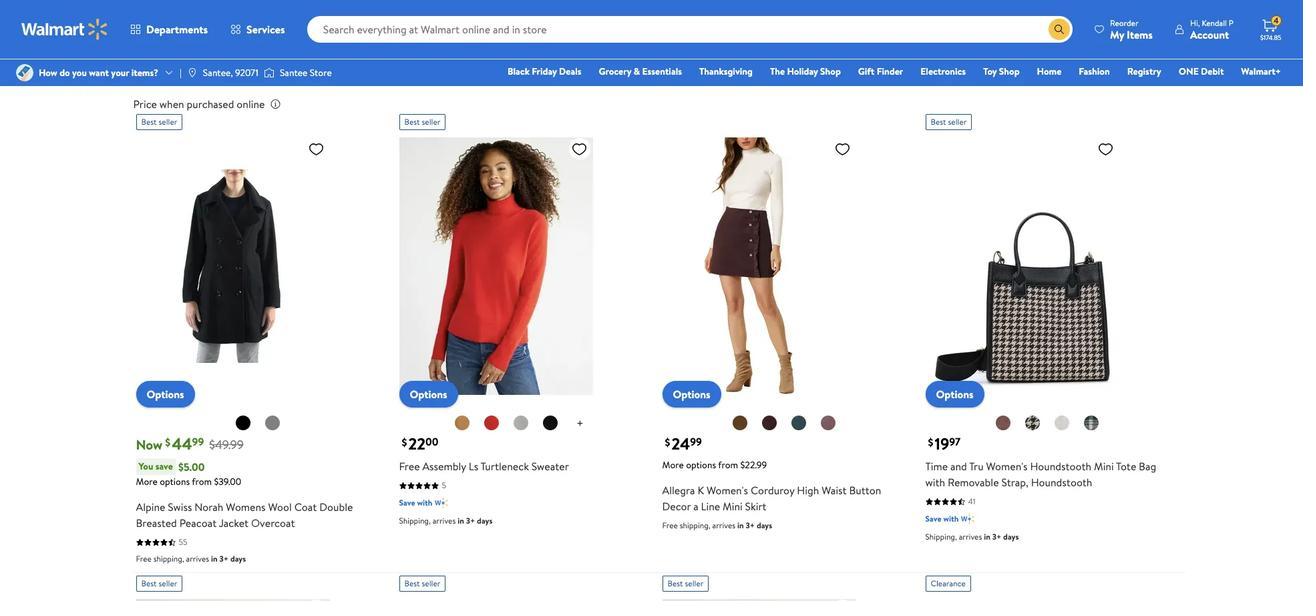 Task type: locate. For each thing, give the bounding box(es) containing it.
from
[[718, 459, 738, 472], [192, 476, 212, 489]]

19
[[935, 433, 949, 456]]

2 99 from the left
[[690, 435, 702, 450]]

walmart plus image down 41
[[961, 513, 975, 526]]

3+
[[466, 516, 475, 527], [746, 520, 755, 532], [992, 532, 1001, 543], [219, 554, 228, 565]]

options up 'k'
[[686, 459, 716, 472]]

days down 'skirt'
[[757, 520, 772, 532]]

more down you on the bottom left of page
[[136, 476, 158, 489]]

shipping, arrives in 3+ days down 41
[[925, 532, 1019, 543]]

save with down 'removable'
[[925, 514, 959, 525]]

0 horizontal spatial options
[[160, 476, 190, 489]]

0 horizontal spatial mini
[[723, 500, 743, 514]]

baby
[[477, 13, 497, 27]]

1 vertical spatial with
[[417, 498, 432, 509]]

1 horizontal spatial &
[[634, 65, 640, 78]]

1 vertical spatial save with
[[925, 514, 959, 525]]

from left $22.99
[[718, 459, 738, 472]]

0 vertical spatial women's
[[986, 460, 1028, 474]]

free down breasted
[[136, 554, 152, 565]]

grocery & essentials
[[599, 65, 682, 78]]

1 horizontal spatial women's
[[986, 460, 1028, 474]]

shipping, down 55
[[153, 554, 184, 565]]

options link up $ 24 99 at the right of page
[[662, 381, 721, 408]]

1 vertical spatial mini
[[723, 500, 743, 514]]

$ left 19
[[928, 436, 933, 450]]

$ for 22
[[402, 436, 407, 450]]

with for 22
[[417, 498, 432, 509]]

save for 22
[[399, 498, 415, 509]]

from inside the "you save $5.00 more options from $39.00"
[[192, 476, 212, 489]]

options
[[147, 387, 184, 402], [410, 387, 447, 402], [673, 387, 710, 402], [936, 387, 974, 402]]

clearance
[[931, 578, 966, 590]]

options up 00
[[410, 387, 447, 402]]

alpine swiss norah womens wool coat double breasted peacoat jacket overcoat image
[[136, 136, 330, 397]]

3+ down 'skirt'
[[746, 520, 755, 532]]

shipping, down a
[[680, 520, 710, 532]]

1 vertical spatial walmart plus image
[[961, 513, 975, 526]]

0 horizontal spatial shipping,
[[153, 554, 184, 565]]

arrives down 55
[[186, 554, 209, 565]]

overcoat
[[251, 516, 295, 531]]

light heather grey image
[[513, 416, 529, 432]]

3+ down jacket
[[219, 554, 228, 565]]

save with down assembly
[[399, 498, 432, 509]]

0 vertical spatial shipping,
[[399, 516, 431, 527]]

girls link
[[312, 0, 382, 27]]

hats, gloves & scarves link
[[633, 0, 702, 37]]

best seller
[[141, 116, 177, 128], [404, 116, 440, 128], [931, 116, 967, 128], [141, 578, 177, 590], [404, 578, 440, 590], [668, 578, 704, 590]]

mini
[[1094, 460, 1114, 474], [723, 500, 743, 514]]

options up 44
[[147, 387, 184, 402]]

save
[[399, 498, 415, 509], [925, 514, 941, 525]]

99 up $5.00 at the bottom left of the page
[[192, 435, 204, 450]]

1 vertical spatial women's
[[707, 484, 748, 498]]

with inside time and tru women's houndstooth mini tote bag with removable strap, houndstooth
[[925, 476, 945, 490]]

97
[[949, 435, 961, 450]]

 image for santee, 92071
[[187, 67, 198, 78]]

reorder
[[1110, 17, 1138, 28]]

from down $5.00 at the bottom left of the page
[[192, 476, 212, 489]]

0 vertical spatial more
[[662, 459, 684, 472]]

0 horizontal spatial shipping, arrives in 3+ days
[[399, 516, 493, 527]]

 image
[[16, 64, 33, 81]]

double
[[319, 500, 353, 515]]

women's up 'strap,'
[[986, 460, 1028, 474]]

goji berry image
[[484, 416, 500, 432]]

3+ down ls
[[466, 516, 475, 527]]

options for $49.99
[[147, 387, 184, 402]]

shipping, down assembly
[[399, 516, 431, 527]]

1 horizontal spatial from
[[718, 459, 738, 472]]

1 vertical spatial save
[[925, 514, 941, 525]]

0 vertical spatial mini
[[1094, 460, 1114, 474]]

do
[[60, 66, 70, 79]]

free down decor
[[662, 520, 678, 532]]

it
[[741, 13, 747, 27]]

options link for 19
[[925, 381, 984, 408]]

shop right holiday
[[820, 65, 841, 78]]

legal information image
[[270, 99, 281, 110]]

1 horizontal spatial free
[[399, 460, 420, 474]]

services button
[[219, 13, 296, 45]]

options up 97 in the right bottom of the page
[[936, 387, 974, 402]]

golden honey/cognac image
[[995, 416, 1011, 432]]

with
[[925, 476, 945, 490], [417, 498, 432, 509], [943, 514, 959, 525]]

4 options from the left
[[936, 387, 974, 402]]

0 vertical spatial walmart plus image
[[435, 497, 448, 510]]

free down '22'
[[399, 460, 420, 474]]

$ inside $ 24 99
[[665, 436, 670, 450]]

save down '22'
[[399, 498, 415, 509]]

men
[[258, 13, 276, 27]]

0 horizontal spatial save with
[[399, 498, 432, 509]]

arrives
[[433, 516, 456, 527], [712, 520, 735, 532], [959, 532, 982, 543], [186, 554, 209, 565]]

shop right the toy
[[999, 65, 1020, 78]]

1 vertical spatial more
[[136, 476, 158, 489]]

fashion up legal information icon
[[267, 69, 311, 87]]

options down 'save'
[[160, 476, 190, 489]]

1 options from the left
[[147, 387, 184, 402]]

3 $ from the left
[[665, 436, 670, 450]]

shipping, up clearance
[[925, 532, 957, 543]]

1 vertical spatial shipping, arrives in 3+ days
[[925, 532, 1019, 543]]

the holiday shop link
[[764, 64, 847, 79]]

walmart plus image
[[435, 497, 448, 510], [961, 513, 975, 526]]

2 options link from the left
[[399, 381, 458, 408]]

fashion right home link
[[1079, 65, 1110, 78]]

grocery & essentials link
[[593, 64, 688, 79]]

add to favorites list, time and tru women's houndstooth mini tote bag with removable strap, houndstooth image
[[1098, 141, 1114, 158]]

with for 19
[[943, 514, 959, 525]]

mini left tote
[[1094, 460, 1114, 474]]

free inside allegra k women's corduroy high waist button decor a line mini skirt free shipping, arrives in 3+ days
[[662, 520, 678, 532]]

strap,
[[1001, 476, 1029, 490]]

bag
[[1139, 460, 1156, 474]]

2 horizontal spatial &
[[690, 13, 696, 27]]

time
[[925, 460, 948, 474]]

shop left all
[[133, 69, 163, 87]]

1 horizontal spatial save with
[[925, 514, 959, 525]]

a
[[693, 500, 699, 514]]

& inside hats, gloves & scarves
[[690, 13, 696, 27]]

free assembly ls square mixed cable knit sweater image
[[662, 598, 856, 602]]

1 vertical spatial free
[[662, 520, 678, 532]]

1 horizontal spatial mini
[[1094, 460, 1114, 474]]

walmart plus image for 22
[[435, 497, 448, 510]]

$ inside $ 19 97
[[928, 436, 933, 450]]

walmart image
[[21, 19, 108, 40]]

peacoat
[[179, 516, 217, 531]]

days down 'strap,'
[[1003, 532, 1019, 543]]

1 horizontal spatial walmart plus image
[[961, 513, 975, 526]]

shipping,
[[399, 516, 431, 527], [925, 532, 957, 543]]

debit
[[1201, 65, 1224, 78]]

1 99 from the left
[[192, 435, 204, 450]]

0 horizontal spatial from
[[192, 476, 212, 489]]

days down jacket
[[230, 554, 246, 565]]

black
[[508, 65, 530, 78]]

1 horizontal spatial more
[[662, 459, 684, 472]]

boys link
[[392, 0, 462, 27]]

deals
[[559, 65, 581, 78]]

search icon image
[[1054, 24, 1065, 35]]

0 vertical spatial free
[[399, 460, 420, 474]]

walmart plus image down 5
[[435, 497, 448, 510]]

1 horizontal spatial shipping, arrives in 3+ days
[[925, 532, 1019, 543]]

1 horizontal spatial  image
[[264, 66, 274, 79]]

services
[[247, 22, 285, 37]]

seller
[[159, 116, 177, 128], [422, 116, 440, 128], [948, 116, 967, 128], [159, 578, 177, 590], [422, 578, 440, 590], [685, 578, 704, 590]]

options link for $49.99
[[136, 381, 195, 408]]

0 vertical spatial shipping,
[[680, 520, 710, 532]]

0 horizontal spatial 99
[[192, 435, 204, 450]]

you
[[139, 460, 153, 474]]

options
[[686, 459, 716, 472], [160, 476, 190, 489]]

arrives down line
[[712, 520, 735, 532]]

1 vertical spatial options
[[160, 476, 190, 489]]

3 options link from the left
[[662, 381, 721, 408]]

save with
[[399, 498, 432, 509], [925, 514, 959, 525]]

allegra k women's corduroy high waist button decor a line mini skirt free shipping, arrives in 3+ days
[[662, 484, 881, 532]]

$ left 24
[[665, 436, 670, 450]]

girls
[[338, 13, 356, 27]]

5
[[442, 480, 446, 492]]

mini right line
[[723, 500, 743, 514]]

hi, kendall p account
[[1190, 17, 1234, 42]]

more inside the "you save $5.00 more options from $39.00"
[[136, 476, 158, 489]]

alpine swiss norah womens wool coat double breasted peacoat jacket overcoat
[[136, 500, 353, 531]]

 image right |
[[187, 67, 198, 78]]

save down time
[[925, 514, 941, 525]]

1 horizontal spatial fashion
[[1079, 65, 1110, 78]]

1 vertical spatial shipping,
[[925, 532, 957, 543]]

0 vertical spatial shipping, arrives in 3+ days
[[399, 516, 493, 527]]

arrives down 5
[[433, 516, 456, 527]]

2 options from the left
[[410, 387, 447, 402]]

0 horizontal spatial walmart plus image
[[435, 497, 448, 510]]

cold
[[185, 69, 212, 87]]

2 vertical spatial with
[[943, 514, 959, 525]]

options link up chipmunk 'image'
[[399, 381, 458, 408]]

$ inside $ 22 00
[[402, 436, 407, 450]]

black image
[[235, 416, 251, 432]]

thanksgiving link
[[693, 64, 759, 79]]

houndstooth down the natural/olive icon
[[1030, 460, 1091, 474]]

1 vertical spatial from
[[192, 476, 212, 489]]

Walmart Site-Wide search field
[[307, 16, 1073, 43]]

save for 19
[[925, 514, 941, 525]]

2 horizontal spatial free
[[662, 520, 678, 532]]

1 options link from the left
[[136, 381, 195, 408]]

shipping, inside allegra k women's corduroy high waist button decor a line mini skirt free shipping, arrives in 3+ days
[[680, 520, 710, 532]]

alpine
[[136, 500, 165, 515]]

women's up line
[[707, 484, 748, 498]]

houndstooth right 'strap,'
[[1031, 476, 1092, 490]]

best
[[141, 116, 157, 128], [404, 116, 420, 128], [931, 116, 946, 128], [141, 578, 157, 590], [404, 578, 420, 590], [668, 578, 683, 590]]

1 horizontal spatial options
[[686, 459, 716, 472]]

& for toddler
[[499, 13, 505, 27]]

0 horizontal spatial shipping,
[[399, 516, 431, 527]]

kendall
[[1202, 17, 1227, 28]]

1 vertical spatial houndstooth
[[1031, 476, 1092, 490]]

0 vertical spatial save with
[[399, 498, 432, 509]]

save with for 22
[[399, 498, 432, 509]]

0 horizontal spatial women's
[[707, 484, 748, 498]]

and
[[950, 460, 967, 474]]

0 vertical spatial from
[[718, 459, 738, 472]]

0 horizontal spatial save
[[399, 498, 415, 509]]

options for 22
[[410, 387, 447, 402]]

with down 'removable'
[[943, 514, 959, 525]]

in
[[458, 516, 464, 527], [737, 520, 744, 532], [984, 532, 990, 543], [211, 554, 218, 565]]

 image
[[264, 66, 274, 79], [187, 67, 198, 78]]

more down 24
[[662, 459, 684, 472]]

options up $ 24 99 at the right of page
[[673, 387, 710, 402]]

finder
[[877, 65, 903, 78]]

free assembly ls turtleneck sweater image
[[399, 136, 593, 397]]

winter boots link
[[553, 0, 622, 27]]

purchased
[[187, 97, 234, 112]]

0 vertical spatial with
[[925, 476, 945, 490]]

0 horizontal spatial  image
[[187, 67, 198, 78]]

black friday deals
[[508, 65, 581, 78]]

mini inside time and tru women's houndstooth mini tote bag with removable strap, houndstooth
[[1094, 460, 1114, 474]]

with down assembly
[[417, 498, 432, 509]]

0 horizontal spatial more
[[136, 476, 158, 489]]

3+ down 'removable'
[[992, 532, 1001, 543]]

chipmunk image
[[454, 416, 470, 432]]

99 inside now $ 44 99 $49.99
[[192, 435, 204, 450]]

one debit link
[[1173, 64, 1230, 79]]

1 horizontal spatial 99
[[690, 435, 702, 450]]

2 horizontal spatial shop
[[999, 65, 1020, 78]]

add to favorites list, free assembly ls turtleneck sweater image
[[571, 141, 587, 158]]

$ left '22'
[[402, 436, 407, 450]]

$ for 24
[[665, 436, 670, 450]]

 image right 92071
[[264, 66, 274, 79]]

options link up 44
[[136, 381, 195, 408]]

4 options link from the left
[[925, 381, 984, 408]]

1 horizontal spatial shipping,
[[680, 520, 710, 532]]

& right grocery
[[634, 65, 640, 78]]

how
[[39, 66, 57, 79]]

0 horizontal spatial &
[[499, 13, 505, 27]]

shipping, arrives in 3+ days
[[399, 516, 493, 527], [925, 532, 1019, 543]]

days
[[477, 516, 493, 527], [757, 520, 772, 532], [1003, 532, 1019, 543], [230, 554, 246, 565]]

houndstooth image
[[1024, 416, 1040, 432]]

in inside allegra k women's corduroy high waist button decor a line mini skirt free shipping, arrives in 3+ days
[[737, 520, 744, 532]]

options link up 97 in the right bottom of the page
[[925, 381, 984, 408]]

free for free assembly ls turtleneck sweater
[[399, 460, 420, 474]]

toy shop
[[983, 65, 1020, 78]]

99 up more options from $22.99
[[690, 435, 702, 450]]

$22.99
[[740, 459, 767, 472]]

how do you want your items?
[[39, 66, 158, 79]]

burgundy image
[[761, 416, 777, 432]]

shipping, arrives in 3+ days down 5
[[399, 516, 493, 527]]

1 vertical spatial shipping,
[[153, 554, 184, 565]]

1 horizontal spatial shipping,
[[925, 532, 957, 543]]

shipping, arrives in 3+ days for 22
[[399, 516, 493, 527]]

now $ 44 99 $49.99
[[136, 433, 244, 456]]

price when purchased online
[[133, 97, 265, 112]]

& right 'baby'
[[499, 13, 505, 27]]

1 horizontal spatial save
[[925, 514, 941, 525]]

4 $174.85
[[1260, 15, 1281, 42]]

the
[[770, 65, 785, 78]]

0 horizontal spatial free
[[136, 554, 152, 565]]

with down time
[[925, 476, 945, 490]]

meteorite image
[[542, 416, 558, 432]]

& right the gloves
[[690, 13, 696, 27]]

4 $ from the left
[[928, 436, 933, 450]]

$ left 44
[[165, 436, 170, 450]]

2 $ from the left
[[402, 436, 407, 450]]

home link
[[1031, 64, 1068, 79]]

womens
[[226, 500, 266, 515]]

2 vertical spatial free
[[136, 554, 152, 565]]

options for 19
[[936, 387, 974, 402]]

shipping,
[[680, 520, 710, 532], [153, 554, 184, 565]]

0 vertical spatial save
[[399, 498, 415, 509]]

1 $ from the left
[[165, 436, 170, 450]]



Task type: vqa. For each thing, say whether or not it's contained in the screenshot.
Now $ 4 10 $22.99 +$1.00 Shipping Options From $4.10 – $12.48
no



Task type: describe. For each thing, give the bounding box(es) containing it.
brown image
[[732, 416, 748, 432]]

free for free shipping, arrives in 3+ days
[[136, 554, 152, 565]]

$ 24 99
[[665, 433, 702, 456]]

00
[[425, 435, 438, 450]]

gray image
[[264, 416, 280, 432]]

reorder my items
[[1110, 17, 1153, 42]]

norah
[[195, 500, 223, 515]]

swiss
[[168, 500, 192, 515]]

weather
[[215, 69, 264, 87]]

+ button
[[566, 414, 594, 435]]

jacket
[[219, 516, 249, 531]]

44
[[172, 433, 192, 456]]

waist
[[822, 484, 847, 498]]

boots
[[591, 13, 614, 27]]

3+ inside allegra k women's corduroy high waist button decor a line mini skirt free shipping, arrives in 3+ days
[[746, 520, 755, 532]]

you save $5.00 more options from $39.00
[[136, 460, 241, 489]]

natural/olive image
[[1054, 416, 1070, 432]]

today
[[749, 13, 772, 27]]

hats, gloves & scarves
[[639, 13, 696, 36]]

$ 19 97
[[928, 433, 961, 456]]

allegra k women's corduroy high waist button decor a line mini skirt image
[[662, 136, 856, 397]]

wool
[[268, 500, 292, 515]]

skirt
[[745, 500, 767, 514]]

92071
[[235, 66, 258, 79]]

tote
[[1116, 460, 1136, 474]]

0 horizontal spatial shop
[[133, 69, 163, 87]]

free assembly women's oversized teddy coat, sizes xs-xxxl image
[[136, 598, 330, 602]]

shipping, arrives in 3+ days for 19
[[925, 532, 1019, 543]]

toddler
[[507, 13, 537, 27]]

options inside the "you save $5.00 more options from $39.00"
[[160, 476, 190, 489]]

account
[[1190, 27, 1229, 42]]

$49.99
[[209, 437, 244, 453]]

my
[[1110, 27, 1124, 42]]

departments button
[[119, 13, 219, 45]]

shipping, for 22
[[399, 516, 431, 527]]

 image for santee store
[[264, 66, 274, 79]]

women link
[[152, 0, 221, 27]]

time and tru women's houndstooth mini tote bag with removable strap, houndstooth
[[925, 460, 1156, 490]]

registry
[[1127, 65, 1161, 78]]

turtleneck
[[481, 460, 529, 474]]

santee, 92071
[[203, 66, 258, 79]]

get it today
[[724, 13, 772, 27]]

free shipping, arrives in 3+ days
[[136, 554, 246, 565]]

0 horizontal spatial fashion
[[267, 69, 311, 87]]

walmart plus image for 19
[[961, 513, 975, 526]]

men link
[[232, 0, 302, 27]]

women's inside time and tru women's houndstooth mini tote bag with removable strap, houndstooth
[[986, 460, 1028, 474]]

shipping, for 19
[[925, 532, 957, 543]]

p
[[1229, 17, 1234, 28]]

walmart+ link
[[1235, 64, 1287, 79]]

0 vertical spatial houndstooth
[[1030, 460, 1091, 474]]

pink image
[[820, 416, 836, 432]]

items
[[1127, 27, 1153, 42]]

dusty blue image
[[790, 416, 807, 432]]

want
[[89, 66, 109, 79]]

99 inside $ 24 99
[[690, 435, 702, 450]]

items?
[[131, 66, 158, 79]]

$39.00
[[214, 476, 241, 489]]

k
[[698, 484, 704, 498]]

55
[[179, 537, 187, 548]]

your
[[111, 66, 129, 79]]

gift finder
[[858, 65, 903, 78]]

$ 22 00
[[402, 433, 438, 456]]

registry link
[[1121, 64, 1167, 79]]

assembly
[[422, 460, 466, 474]]

breasted
[[136, 516, 177, 531]]

store
[[310, 66, 332, 79]]

women
[[171, 13, 202, 27]]

all
[[166, 69, 181, 87]]

sweater
[[532, 460, 569, 474]]

& for essentials
[[634, 65, 640, 78]]

1 horizontal spatial shop
[[820, 65, 841, 78]]

3 options from the left
[[673, 387, 710, 402]]

electronics link
[[915, 64, 972, 79]]

arrives down 41
[[959, 532, 982, 543]]

walmart+
[[1241, 65, 1281, 78]]

friday
[[532, 65, 557, 78]]

women's inside allegra k women's corduroy high waist button decor a line mini skirt free shipping, arrives in 3+ days
[[707, 484, 748, 498]]

gift finder link
[[852, 64, 909, 79]]

save with for 19
[[925, 514, 959, 525]]

mini inside allegra k women's corduroy high waist button decor a line mini skirt free shipping, arrives in 3+ days
[[723, 500, 743, 514]]

days down free assembly ls turtleneck sweater
[[477, 516, 493, 527]]

Search search field
[[307, 16, 1073, 43]]

time and tru women's houndstooth mini tote bag with removable strap, houndstooth image
[[925, 136, 1119, 397]]

decor
[[662, 500, 691, 514]]

tru
[[969, 460, 984, 474]]

24
[[672, 433, 690, 456]]

winter
[[561, 13, 589, 27]]

fashion link
[[1073, 64, 1116, 79]]

shop all cold weather fashion (1000+)
[[133, 69, 351, 87]]

grocery
[[599, 65, 631, 78]]

electronics
[[921, 65, 966, 78]]

navy plaid image
[[1083, 416, 1099, 432]]

santee,
[[203, 66, 233, 79]]

$174.85
[[1260, 33, 1281, 42]]

|
[[180, 66, 182, 79]]

black friday deals link
[[502, 64, 587, 79]]

$ inside now $ 44 99 $49.99
[[165, 436, 170, 450]]

gloves
[[662, 13, 688, 27]]

you
[[72, 66, 87, 79]]

0 vertical spatial options
[[686, 459, 716, 472]]

one debit
[[1179, 65, 1224, 78]]

options link for 22
[[399, 381, 458, 408]]

fashion inside fashion link
[[1079, 65, 1110, 78]]

add to favorites list, alpine swiss norah womens wool coat double breasted peacoat jacket overcoat image
[[308, 141, 324, 158]]

free assembly ls turtleneck sweater
[[399, 460, 569, 474]]

arrives inside allegra k women's corduroy high waist button decor a line mini skirt free shipping, arrives in 3+ days
[[712, 520, 735, 532]]

4
[[1274, 15, 1279, 26]]

allegra
[[662, 484, 695, 498]]

santee store
[[280, 66, 332, 79]]

days inside allegra k women's corduroy high waist button decor a line mini skirt free shipping, arrives in 3+ days
[[757, 520, 772, 532]]

more options from $22.99
[[662, 459, 767, 472]]

add to favorites list, allegra k women's corduroy high waist button decor a line mini skirt image
[[835, 141, 851, 158]]

$ for 19
[[928, 436, 933, 450]]

gift
[[858, 65, 875, 78]]

ls
[[469, 460, 478, 474]]

toy
[[983, 65, 997, 78]]

baby & toddler link
[[473, 0, 542, 27]]

save
[[155, 460, 173, 474]]

high
[[797, 484, 819, 498]]



